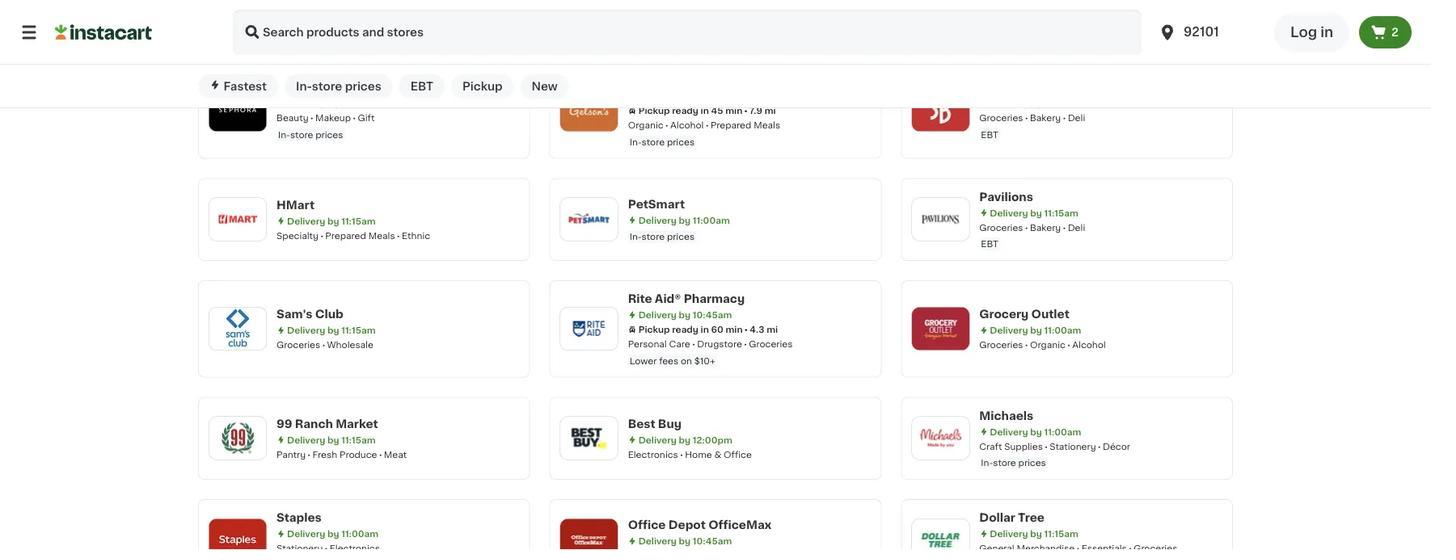 Task type: vqa. For each thing, say whether or not it's contained in the screenshot.


Task type: locate. For each thing, give the bounding box(es) containing it.
office right &
[[724, 451, 752, 459]]

supplies
[[645, 4, 684, 13], [1005, 442, 1043, 451]]

1 vertical spatial fees
[[659, 357, 679, 365]]

groceries bakery deli ebt down delivery by 11:45am
[[980, 114, 1086, 139]]

pickup ready in 60 min
[[639, 325, 743, 334]]

11:00am down produce
[[341, 530, 379, 539]]

delivery for rite aid® pharmacy
[[639, 311, 677, 320]]

2 ready from the top
[[672, 325, 699, 334]]

delivery for sam's club
[[287, 326, 325, 335]]

prices inside health and wellness drugstore convenience lower fees on $10+ in-store prices
[[408, 21, 436, 29]]

min right 45
[[726, 106, 743, 115]]

delivery by 10:45am up pickup ready in 60 min
[[639, 311, 732, 320]]

0 vertical spatial supplies
[[645, 4, 684, 13]]

sephora
[[277, 82, 327, 93]]

1 horizontal spatial in-store prices
[[630, 232, 695, 241]]

organic down pickup ready in 45 min
[[628, 121, 664, 130]]

delivery by 10:45am down depot
[[639, 537, 732, 546]]

0 horizontal spatial drugstore
[[374, 4, 419, 13]]

in- inside organic alcohol prepared meals in-store prices
[[630, 137, 642, 146]]

bakery
[[1030, 114, 1061, 122], [1030, 223, 1061, 232]]

pavilions
[[980, 191, 1033, 202]]

delivery down depot
[[639, 537, 677, 546]]

1 horizontal spatial supplies
[[1005, 442, 1043, 451]]

ebt inside button
[[411, 81, 433, 92]]

by down 'pantry fresh produce meat'
[[327, 530, 339, 539]]

11:00am down the outlet
[[1044, 326, 1082, 335]]

0 horizontal spatial fees
[[308, 21, 327, 29]]

in- inside health and wellness drugstore convenience lower fees on $10+ in-store prices
[[370, 21, 383, 29]]

delivery by 11:00am
[[287, 99, 379, 108], [639, 216, 730, 225], [990, 326, 1082, 335], [990, 428, 1082, 437], [287, 530, 379, 539]]

prices
[[408, 21, 436, 29], [667, 21, 695, 29], [345, 81, 382, 92], [316, 130, 343, 139], [667, 137, 695, 146], [667, 232, 695, 241], [1019, 459, 1046, 468]]

delivery for dollar tree
[[990, 530, 1028, 539]]

by up pickup ready in 60 min
[[679, 311, 691, 320]]

10:45am up the 60
[[693, 311, 732, 320]]

in-store prices down petsmart
[[630, 232, 695, 241]]

delivery by 11:15am for sam's club
[[287, 326, 376, 335]]

market
[[336, 419, 378, 430]]

delivery up electronics
[[639, 436, 677, 445]]

by down the tree
[[1031, 530, 1042, 539]]

meals down 7.9 mi
[[754, 121, 781, 130]]

1 horizontal spatial fees
[[659, 357, 679, 365]]

prepared down 45
[[711, 121, 752, 130]]

delivery down 'grocery'
[[990, 326, 1028, 335]]

ready
[[672, 106, 699, 115], [672, 325, 699, 334]]

by down pavilions
[[1031, 209, 1042, 217]]

prices inside pet supplies in-store prices
[[667, 21, 695, 29]]

delivery down pavilions
[[990, 209, 1028, 217]]

delivery down petsmart
[[639, 216, 677, 225]]

1 10:45am from the top
[[693, 311, 732, 320]]

1 vertical spatial meals
[[368, 231, 395, 240]]

by for office depot officemax
[[679, 537, 691, 546]]

1 delivery by 10:45am from the top
[[639, 311, 732, 320]]

in right log
[[1321, 25, 1334, 39]]

1 vertical spatial alcohol
[[1073, 341, 1106, 350]]

1 min from the top
[[726, 106, 743, 115]]

45
[[711, 106, 723, 115]]

delivery down michaels
[[990, 428, 1028, 437]]

best buy logo image
[[568, 418, 610, 460]]

best
[[628, 419, 656, 430]]

0 vertical spatial in
[[1321, 25, 1334, 39]]

michaels logo image
[[920, 418, 962, 460]]

92101 button
[[1148, 10, 1265, 55]]

0 horizontal spatial prepared
[[325, 231, 366, 240]]

outlet
[[1032, 309, 1070, 320]]

store down craft
[[993, 459, 1016, 468]]

mi right 4.3 in the right of the page
[[767, 325, 778, 334]]

in- up the beauty
[[296, 81, 312, 92]]

by up electronics home & office
[[679, 436, 691, 445]]

supplies right craft
[[1005, 442, 1043, 451]]

0 vertical spatial 10:45am
[[693, 311, 732, 320]]

fresh
[[313, 451, 337, 459]]

1 vertical spatial $10+
[[695, 357, 715, 365]]

by up the makeup
[[327, 99, 339, 108]]

1 horizontal spatial wholesale
[[1030, 12, 1077, 21]]

store inside the beauty makeup gift in-store prices
[[290, 130, 313, 139]]

1 horizontal spatial prepared
[[711, 121, 752, 130]]

delivery down ranch on the left bottom of page
[[287, 436, 325, 445]]

7.9 mi
[[750, 106, 776, 115]]

fees down 'care'
[[659, 357, 679, 365]]

fees inside health and wellness drugstore convenience lower fees on $10+ in-store prices
[[308, 21, 327, 29]]

delivery by 11:15am down pavilions
[[990, 209, 1079, 217]]

1 ready from the top
[[672, 106, 699, 115]]

stater bros. logo image
[[920, 89, 962, 131]]

0 vertical spatial ready
[[672, 106, 699, 115]]

hmart logo image
[[217, 199, 259, 241]]

1 horizontal spatial organic
[[1030, 341, 1066, 350]]

0 vertical spatial $10+
[[343, 21, 364, 29]]

groceries bakery deli ebt down pavilions
[[980, 223, 1086, 249]]

delivery by 11:00am up the makeup
[[287, 99, 379, 108]]

1 vertical spatial prepared
[[325, 231, 366, 240]]

1 horizontal spatial $10+
[[695, 357, 715, 365]]

fees
[[308, 21, 327, 29], [659, 357, 679, 365]]

11:00am
[[341, 99, 379, 108], [693, 216, 730, 225], [1044, 326, 1082, 335], [1044, 428, 1082, 437], [341, 530, 379, 539]]

pickup up personal
[[639, 325, 670, 334]]

drugstore inside personal care drugstore groceries lower fees on $10+
[[697, 340, 742, 349]]

delivery down aid®
[[639, 311, 677, 320]]

delivery by 11:15am down the tree
[[990, 530, 1079, 539]]

by up specialty prepared meals ethnic
[[327, 217, 339, 226]]

office
[[724, 451, 752, 459], [628, 520, 666, 531]]

best buy
[[628, 419, 682, 430]]

2 min from the top
[[726, 325, 743, 334]]

0 horizontal spatial groceries wholesale
[[277, 341, 374, 350]]

0 vertical spatial pickup
[[463, 81, 503, 92]]

pickup up organic alcohol prepared meals in-store prices
[[639, 106, 670, 115]]

1 vertical spatial supplies
[[1005, 442, 1043, 451]]

officemax
[[709, 520, 772, 531]]

delivery by 11:00am down staples
[[287, 530, 379, 539]]

ready up organic alcohol prepared meals in-store prices
[[672, 106, 699, 115]]

1 vertical spatial drugstore
[[697, 340, 742, 349]]

11:00am up stationery
[[1044, 428, 1082, 437]]

$10+
[[343, 21, 364, 29], [695, 357, 715, 365]]

delivery down sephora
[[287, 99, 325, 108]]

min right the 60
[[726, 325, 743, 334]]

$10+ down wellness
[[343, 21, 364, 29]]

delivery by 11:15am
[[990, 209, 1079, 217], [287, 217, 376, 226], [287, 326, 376, 335], [287, 436, 376, 445], [990, 530, 1079, 539]]

1 horizontal spatial meals
[[754, 121, 781, 130]]

office left depot
[[628, 520, 666, 531]]

1 vertical spatial deli
[[1068, 223, 1086, 232]]

0 horizontal spatial alcohol
[[670, 121, 704, 130]]

pickup
[[463, 81, 503, 92], [639, 106, 670, 115], [639, 325, 670, 334]]

groceries inside personal care drugstore groceries lower fees on $10+
[[749, 340, 793, 349]]

deli
[[1068, 114, 1086, 122], [1068, 223, 1086, 232]]

0 vertical spatial bakery
[[1030, 114, 1061, 122]]

dollar tree
[[980, 513, 1045, 524]]

2 vertical spatial ebt
[[981, 240, 999, 249]]

by for grocery outlet
[[1031, 326, 1042, 335]]

delivery down dollar tree
[[990, 530, 1028, 539]]

1 vertical spatial pickup
[[639, 106, 670, 115]]

pickup button
[[451, 74, 514, 99]]

by up groceries organic alcohol
[[1031, 326, 1042, 335]]

delivery by 11:15am for hmart
[[287, 217, 376, 226]]

groceries
[[980, 12, 1023, 21], [980, 114, 1023, 122], [980, 223, 1023, 232], [749, 340, 793, 349], [277, 341, 320, 350], [980, 341, 1023, 350]]

meals inside organic alcohol prepared meals in-store prices
[[754, 121, 781, 130]]

in- inside in-store prices button
[[296, 81, 312, 92]]

makeup
[[315, 114, 351, 122]]

groceries bakery deli ebt
[[980, 114, 1086, 139], [980, 223, 1086, 249]]

by up 'pantry fresh produce meat'
[[327, 436, 339, 445]]

0 vertical spatial lower
[[278, 21, 305, 29]]

11:15am for 99 ranch market
[[341, 436, 376, 445]]

11:15am
[[1044, 209, 1079, 217], [341, 217, 376, 226], [341, 326, 376, 335], [341, 436, 376, 445], [1044, 530, 1079, 539]]

1 vertical spatial delivery by 10:45am
[[639, 537, 732, 546]]

by down club
[[327, 326, 339, 335]]

ranch
[[295, 419, 333, 430]]

groceries wholesale
[[980, 12, 1077, 21], [277, 341, 374, 350]]

in- down craft
[[981, 459, 993, 468]]

health
[[277, 4, 306, 13]]

supplies for craft
[[1005, 442, 1043, 451]]

delivery by 11:00am for michaels
[[990, 428, 1082, 437]]

grocery outlet logo image
[[920, 308, 962, 350]]

pantry fresh produce meat
[[277, 451, 407, 459]]

delivery by 11:15am up fresh
[[287, 436, 376, 445]]

0 vertical spatial delivery by 10:45am
[[639, 311, 732, 320]]

by for hmart
[[327, 217, 339, 226]]

2 delivery by 10:45am from the top
[[639, 537, 732, 546]]

0 vertical spatial alcohol
[[670, 121, 704, 130]]

instacart logo image
[[55, 23, 152, 42]]

1 horizontal spatial drugstore
[[697, 340, 742, 349]]

1 vertical spatial groceries bakery deli ebt
[[980, 223, 1086, 249]]

11:00am for petsmart
[[693, 216, 730, 225]]

1 vertical spatial in
[[701, 106, 709, 115]]

pickup right ebt button
[[463, 81, 503, 92]]

in- inside the beauty makeup gift in-store prices
[[278, 130, 290, 139]]

1 vertical spatial bakery
[[1030, 223, 1061, 232]]

0 horizontal spatial $10+
[[343, 21, 364, 29]]

1 vertical spatial wholesale
[[327, 341, 374, 350]]

in- down the beauty
[[278, 130, 290, 139]]

prepared right specialty
[[325, 231, 366, 240]]

ready for 45
[[672, 106, 699, 115]]

on
[[329, 21, 341, 29], [681, 357, 692, 365]]

Search field
[[233, 10, 1142, 55]]

0 vertical spatial in-store prices
[[296, 81, 382, 92]]

0 horizontal spatial lower
[[278, 21, 305, 29]]

store
[[383, 21, 406, 29], [642, 21, 665, 29], [312, 81, 342, 92], [290, 130, 313, 139], [642, 137, 665, 146], [642, 232, 665, 241], [993, 459, 1016, 468]]

in left 45
[[701, 106, 709, 115]]

None search field
[[233, 10, 1142, 55]]

1 horizontal spatial groceries wholesale
[[980, 12, 1077, 21]]

1 vertical spatial ready
[[672, 325, 699, 334]]

delivery for grocery outlet
[[990, 326, 1028, 335]]

10:45am down office depot officemax
[[693, 537, 732, 546]]

store inside organic alcohol prepared meals in-store prices
[[642, 137, 665, 146]]

0 horizontal spatial supplies
[[645, 4, 684, 13]]

1 vertical spatial 10:45am
[[693, 537, 732, 546]]

in- up in-store prices button
[[370, 21, 383, 29]]

delivery for best buy
[[639, 436, 677, 445]]

delivery by 10:45am for depot
[[639, 537, 732, 546]]

mi
[[765, 106, 776, 115], [767, 325, 778, 334]]

organic down the outlet
[[1030, 341, 1066, 350]]

lower inside personal care drugstore groceries lower fees on $10+
[[630, 357, 657, 365]]

store inside button
[[312, 81, 342, 92]]

sam's
[[277, 309, 313, 320]]

convenience
[[426, 4, 485, 13]]

0 vertical spatial deli
[[1068, 114, 1086, 122]]

11:00am for michaels
[[1044, 428, 1082, 437]]

meals
[[754, 121, 781, 130], [368, 231, 395, 240]]

0 vertical spatial meals
[[754, 121, 781, 130]]

11:00am for staples
[[341, 530, 379, 539]]

$10+ down the 60
[[695, 357, 715, 365]]

pantry
[[277, 451, 306, 459]]

delivery by 11:00am up craft supplies stationery décor in-store prices
[[990, 428, 1082, 437]]

supplies inside craft supplies stationery décor in-store prices
[[1005, 442, 1043, 451]]

mi right 7.9
[[765, 106, 776, 115]]

pickup ready in 45 min
[[639, 106, 743, 115]]

1 vertical spatial ebt
[[981, 130, 999, 139]]

lower down personal
[[630, 357, 657, 365]]

11:00am up gift
[[341, 99, 379, 108]]

0 vertical spatial fees
[[308, 21, 327, 29]]

store down the beauty
[[290, 130, 313, 139]]

delivery by 10:45am
[[639, 311, 732, 320], [639, 537, 732, 546]]

store down petsmart
[[642, 232, 665, 241]]

1 horizontal spatial on
[[681, 357, 692, 365]]

meals left ethnic
[[368, 231, 395, 240]]

supplies for pet
[[645, 4, 684, 13]]

tree
[[1018, 513, 1045, 524]]

0 vertical spatial drugstore
[[374, 4, 419, 13]]

ebt left pickup button
[[411, 81, 433, 92]]

delivery by 11:00am down petsmart
[[639, 216, 730, 225]]

0 horizontal spatial office
[[628, 520, 666, 531]]

bakery down delivery by 11:45am
[[1030, 114, 1061, 122]]

on down 'care'
[[681, 357, 692, 365]]

organic
[[628, 121, 664, 130], [1030, 341, 1066, 350]]

0 horizontal spatial in-store prices
[[296, 81, 382, 92]]

11:15am for pavilions
[[1044, 209, 1079, 217]]

in- down pickup ready in 45 min
[[630, 137, 642, 146]]

ready for 60
[[672, 325, 699, 334]]

supplies inside pet supplies in-store prices
[[645, 4, 684, 13]]

0 vertical spatial mi
[[765, 106, 776, 115]]

in-store prices
[[296, 81, 382, 92], [630, 232, 695, 241]]

ebt
[[411, 81, 433, 92], [981, 130, 999, 139], [981, 240, 999, 249]]

in-store prices up the makeup
[[296, 81, 382, 92]]

delivery for hmart
[[287, 217, 325, 226]]

delivery down staples
[[287, 530, 325, 539]]

1 vertical spatial lower
[[630, 357, 657, 365]]

1 vertical spatial mi
[[767, 325, 778, 334]]

in- down the pet
[[630, 21, 642, 29]]

ebt right stater bros. logo
[[981, 130, 999, 139]]

delivery
[[287, 99, 325, 108], [990, 99, 1028, 108], [990, 209, 1028, 217], [639, 216, 677, 225], [287, 217, 325, 226], [639, 311, 677, 320], [287, 326, 325, 335], [990, 326, 1028, 335], [990, 428, 1028, 437], [287, 436, 325, 445], [639, 436, 677, 445], [287, 530, 325, 539], [990, 530, 1028, 539], [639, 537, 677, 546]]

by down petsmart
[[679, 216, 691, 225]]

12:00pm
[[693, 436, 733, 445]]

store up the makeup
[[312, 81, 342, 92]]

by for michaels
[[1031, 428, 1042, 437]]

aid®
[[655, 293, 681, 305]]

2 vertical spatial in
[[701, 325, 709, 334]]

1 vertical spatial on
[[681, 357, 692, 365]]

lower
[[278, 21, 305, 29], [630, 357, 657, 365]]

2 button
[[1359, 16, 1412, 49]]

0 vertical spatial wholesale
[[1030, 12, 1077, 21]]

0 vertical spatial groceries bakery deli ebt
[[980, 114, 1086, 139]]

2 vertical spatial pickup
[[639, 325, 670, 334]]

by left '11:45am'
[[1031, 99, 1042, 108]]

gift
[[358, 114, 375, 122]]

pickup inside pickup button
[[463, 81, 503, 92]]

delivery by 11:15am down club
[[287, 326, 376, 335]]

0 horizontal spatial organic
[[628, 121, 664, 130]]

2 10:45am from the top
[[693, 537, 732, 546]]

delivery by 11:00am for grocery outlet
[[990, 326, 1082, 335]]

new
[[532, 81, 558, 92]]

0 vertical spatial ebt
[[411, 81, 433, 92]]

60
[[711, 325, 724, 334]]

1 horizontal spatial office
[[724, 451, 752, 459]]

delivery down "sam's club"
[[287, 326, 325, 335]]

by down depot
[[679, 537, 691, 546]]

staples
[[277, 513, 322, 524]]

0 vertical spatial min
[[726, 106, 743, 115]]

in- inside pet supplies in-store prices
[[630, 21, 642, 29]]

by up craft supplies stationery décor in-store prices
[[1031, 428, 1042, 437]]

in left the 60
[[701, 325, 709, 334]]

drugstore down the 60
[[697, 340, 742, 349]]

depot
[[669, 520, 706, 531]]

1 vertical spatial min
[[726, 325, 743, 334]]

lower down health
[[278, 21, 305, 29]]

1 vertical spatial office
[[628, 520, 666, 531]]

in-store prices button
[[285, 74, 393, 99]]

grocery
[[980, 309, 1029, 320]]

supplies right the pet
[[645, 4, 684, 13]]

store up ebt button
[[383, 21, 406, 29]]

sam's club logo image
[[217, 308, 259, 350]]

1 horizontal spatial lower
[[630, 357, 657, 365]]

store down pickup ready in 45 min
[[642, 137, 665, 146]]

wholesale
[[1030, 12, 1077, 21], [327, 341, 374, 350]]

delivery left '11:45am'
[[990, 99, 1028, 108]]

0 vertical spatial organic
[[628, 121, 664, 130]]

alcohol
[[670, 121, 704, 130], [1073, 341, 1106, 350]]

delivery by 11:00am up groceries organic alcohol
[[990, 326, 1082, 335]]

dollar tree logo image
[[920, 520, 962, 551]]

store down the pet
[[642, 21, 665, 29]]

0 horizontal spatial meals
[[368, 231, 395, 240]]

on down wellness
[[329, 21, 341, 29]]

petsmart logo image
[[568, 199, 610, 241]]

by for sephora
[[327, 99, 339, 108]]

office depot officemax logo image
[[568, 520, 610, 551]]

in-
[[370, 21, 383, 29], [630, 21, 642, 29], [296, 81, 312, 92], [278, 130, 290, 139], [630, 137, 642, 146], [630, 232, 642, 241], [981, 459, 993, 468]]

drugstore right wellness
[[374, 4, 419, 13]]

0 vertical spatial office
[[724, 451, 752, 459]]

delivery by 11:15am up specialty prepared meals ethnic
[[287, 217, 376, 226]]

bakery down pavilions
[[1030, 223, 1061, 232]]

rite aid® pharmacy logo image
[[568, 308, 610, 350]]

by for sam's club
[[327, 326, 339, 335]]

0 vertical spatial on
[[329, 21, 341, 29]]

fees down 'and'
[[308, 21, 327, 29]]

ready up 'care'
[[672, 325, 699, 334]]

drugstore
[[374, 4, 419, 13], [697, 340, 742, 349]]

11:00am up pharmacy
[[693, 216, 730, 225]]

0 vertical spatial prepared
[[711, 121, 752, 130]]

99 ranch market
[[277, 419, 378, 430]]

0 horizontal spatial on
[[329, 21, 341, 29]]

delivery up specialty
[[287, 217, 325, 226]]



Task type: describe. For each thing, give the bounding box(es) containing it.
delivery by 11:00am for petsmart
[[639, 216, 730, 225]]

sam's club
[[277, 309, 343, 320]]

electronics home & office
[[628, 451, 752, 459]]

1 horizontal spatial alcohol
[[1073, 341, 1106, 350]]

11:45am
[[1044, 99, 1081, 108]]

gelson's logo image
[[568, 89, 610, 131]]

delivery by 11:00am for sephora
[[287, 99, 379, 108]]

delivery for office depot officemax
[[639, 537, 677, 546]]

delivery for 99 ranch market
[[287, 436, 325, 445]]

office depot officemax
[[628, 520, 772, 531]]

4.3
[[750, 325, 765, 334]]

craft supplies stationery décor in-store prices
[[980, 442, 1131, 468]]

delivery by 10:45am for aid®
[[639, 311, 732, 320]]

craft
[[980, 442, 1002, 451]]

store inside craft supplies stationery décor in-store prices
[[993, 459, 1016, 468]]

in for 4.3 mi
[[701, 325, 709, 334]]

by for best buy
[[679, 436, 691, 445]]

delivery by 11:15am for pavilions
[[990, 209, 1079, 217]]

11:15am for dollar tree
[[1044, 530, 1079, 539]]

home
[[685, 451, 712, 459]]

delivery by 11:15am for 99 ranch market
[[287, 436, 376, 445]]

fastest
[[224, 81, 267, 92]]

stationery
[[1050, 442, 1096, 451]]

electronics
[[628, 451, 678, 459]]

$10+ inside health and wellness drugstore convenience lower fees on $10+ in-store prices
[[343, 21, 364, 29]]

fastest button
[[198, 74, 278, 99]]

pet
[[628, 4, 643, 13]]

ebt button
[[399, 74, 445, 99]]

store inside health and wellness drugstore convenience lower fees on $10+ in-store prices
[[383, 21, 406, 29]]

log
[[1291, 25, 1317, 39]]

in for 7.9 mi
[[701, 106, 709, 115]]

pickup for pickup ready in 60 min
[[639, 325, 670, 334]]

by for petsmart
[[679, 216, 691, 225]]

on inside personal care drugstore groceries lower fees on $10+
[[681, 357, 692, 365]]

prices inside in-store prices button
[[345, 81, 382, 92]]

by for rite aid® pharmacy
[[679, 311, 691, 320]]

pavilions logo image
[[920, 199, 962, 241]]

meat
[[384, 451, 407, 459]]

0 horizontal spatial wholesale
[[327, 341, 374, 350]]

hmart
[[277, 199, 315, 211]]

1 groceries bakery deli ebt from the top
[[980, 114, 1086, 139]]

delivery for sephora
[[287, 99, 325, 108]]

in inside button
[[1321, 25, 1334, 39]]

min for pickup ready in 45 min
[[726, 106, 743, 115]]

club
[[315, 309, 343, 320]]

prices inside craft supplies stationery décor in-store prices
[[1019, 459, 1046, 468]]

by for dollar tree
[[1031, 530, 1042, 539]]

1 vertical spatial in-store prices
[[630, 232, 695, 241]]

&
[[714, 451, 722, 459]]

rite
[[628, 293, 652, 305]]

beauty
[[277, 114, 309, 122]]

organic inside organic alcohol prepared meals in-store prices
[[628, 121, 664, 130]]

11:00am for grocery outlet
[[1044, 326, 1082, 335]]

delivery by 11:45am
[[990, 99, 1081, 108]]

delivery by 12:00pm
[[639, 436, 733, 445]]

pickup for pickup ready in 45 min
[[639, 106, 670, 115]]

2 bakery from the top
[[1030, 223, 1061, 232]]

michaels
[[980, 410, 1034, 422]]

2 groceries bakery deli ebt from the top
[[980, 223, 1086, 249]]

99 ranch market logo image
[[217, 418, 259, 460]]

store inside pet supplies in-store prices
[[642, 21, 665, 29]]

11:15am for sam's club
[[341, 326, 376, 335]]

pharmacy
[[684, 293, 745, 305]]

on inside health and wellness drugstore convenience lower fees on $10+ in-store prices
[[329, 21, 341, 29]]

delivery for michaels
[[990, 428, 1028, 437]]

99
[[277, 419, 292, 430]]

new button
[[520, 74, 569, 99]]

grocery outlet
[[980, 309, 1070, 320]]

fees inside personal care drugstore groceries lower fees on $10+
[[659, 357, 679, 365]]

ethnic
[[402, 231, 430, 240]]

wellness
[[327, 4, 367, 13]]

1 vertical spatial groceries wholesale
[[277, 341, 374, 350]]

min for pickup ready in 60 min
[[726, 325, 743, 334]]

92101 button
[[1158, 10, 1255, 55]]

buy
[[658, 419, 682, 430]]

specialty
[[277, 231, 319, 240]]

11:15am for hmart
[[341, 217, 376, 226]]

11:00am for sephora
[[341, 99, 379, 108]]

health and wellness drugstore convenience lower fees on $10+ in-store prices
[[277, 4, 485, 29]]

dollar
[[980, 513, 1016, 524]]

alcohol inside organic alcohol prepared meals in-store prices
[[670, 121, 704, 130]]

delivery for petsmart
[[639, 216, 677, 225]]

log in button
[[1275, 13, 1350, 52]]

in- inside craft supplies stationery décor in-store prices
[[981, 459, 993, 468]]

prices inside the beauty makeup gift in-store prices
[[316, 130, 343, 139]]

specialty prepared meals ethnic
[[277, 231, 430, 240]]

2 deli from the top
[[1068, 223, 1086, 232]]

produce
[[340, 451, 377, 459]]

delivery for pavilions
[[990, 209, 1028, 217]]

petsmart
[[628, 198, 685, 210]]

in- down petsmart
[[630, 232, 642, 241]]

delivery by 11:00am for staples
[[287, 530, 379, 539]]

10:45am for pharmacy
[[693, 311, 732, 320]]

delivery for staples
[[287, 530, 325, 539]]

prices inside organic alcohol prepared meals in-store prices
[[667, 137, 695, 146]]

1 bakery from the top
[[1030, 114, 1061, 122]]

sephora logo image
[[217, 89, 259, 131]]

décor
[[1103, 442, 1131, 451]]

groceries organic alcohol
[[980, 341, 1106, 350]]

delivery by 11:15am for dollar tree
[[990, 530, 1079, 539]]

by for 99 ranch market
[[327, 436, 339, 445]]

1 deli from the top
[[1068, 114, 1086, 122]]

mi for 4.3 mi
[[767, 325, 778, 334]]

log in
[[1291, 25, 1334, 39]]

by for staples
[[327, 530, 339, 539]]

mi for 7.9 mi
[[765, 106, 776, 115]]

0 vertical spatial groceries wholesale
[[980, 12, 1077, 21]]

pickup for pickup
[[463, 81, 503, 92]]

in-store prices inside button
[[296, 81, 382, 92]]

care
[[669, 340, 690, 349]]

92101
[[1184, 26, 1219, 38]]

pet supplies in-store prices
[[628, 4, 695, 29]]

lower inside health and wellness drugstore convenience lower fees on $10+ in-store prices
[[278, 21, 305, 29]]

prepared inside organic alcohol prepared meals in-store prices
[[711, 121, 752, 130]]

drugstore inside health and wellness drugstore convenience lower fees on $10+ in-store prices
[[374, 4, 419, 13]]

by for pavilions
[[1031, 209, 1042, 217]]

7.9
[[750, 106, 763, 115]]

$10+ inside personal care drugstore groceries lower fees on $10+
[[695, 357, 715, 365]]

4.3 mi
[[750, 325, 778, 334]]

1 vertical spatial organic
[[1030, 341, 1066, 350]]

10:45am for officemax
[[693, 537, 732, 546]]

2
[[1392, 27, 1399, 38]]

rite aid® pharmacy
[[628, 293, 745, 305]]

personal
[[628, 340, 667, 349]]

and
[[308, 4, 325, 13]]

personal care drugstore groceries lower fees on $10+
[[628, 340, 793, 365]]

staples logo image
[[217, 520, 259, 551]]

organic alcohol prepared meals in-store prices
[[628, 121, 781, 146]]

beauty makeup gift in-store prices
[[277, 114, 375, 139]]



